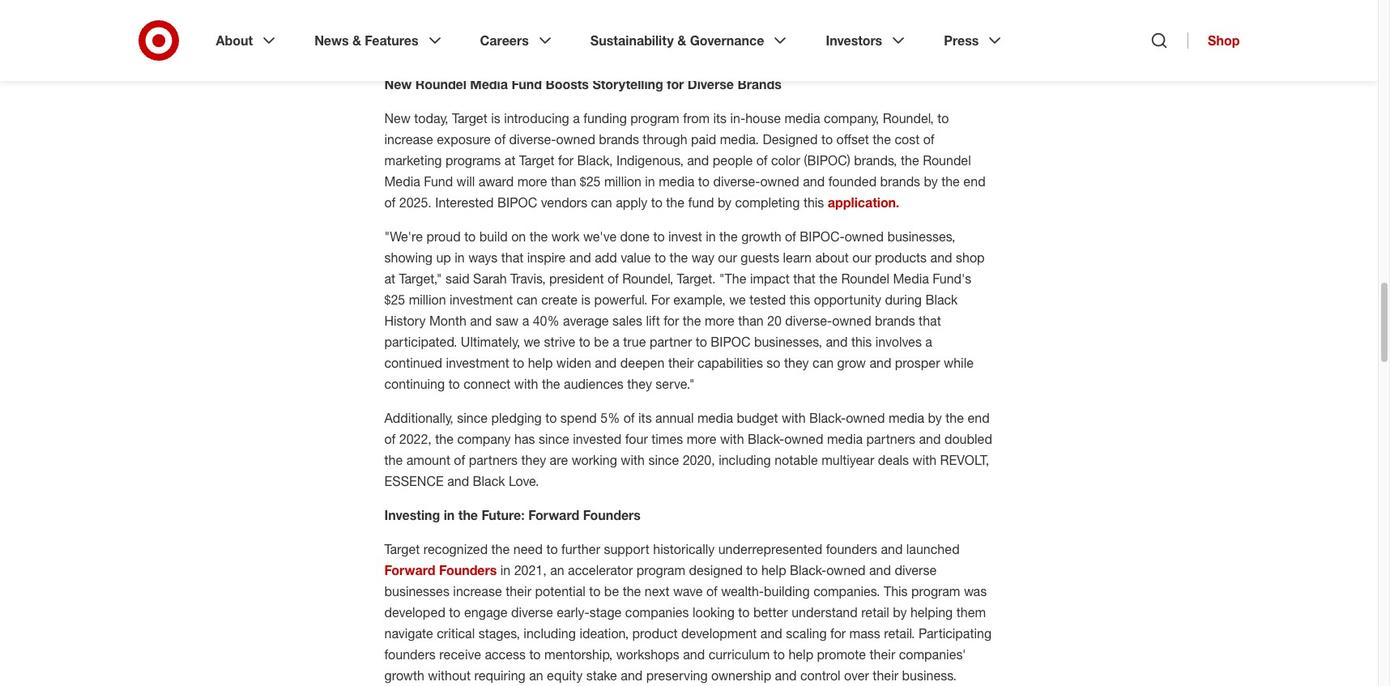 Task type: vqa. For each thing, say whether or not it's contained in the screenshot.
the "or"
no



Task type: locate. For each thing, give the bounding box(es) containing it.
media inside new today, target is introducing a funding program from its in-house media company, roundel, to increase exposure of diverse-owned brands through paid media. designed to offset the cost of marketing programs at target for black, indigenous, and people of color (bipoc) brands, the roundel media fund will award more than
[[785, 110, 820, 126]]

invested
[[573, 431, 622, 447]]

& for news
[[352, 32, 361, 49]]

media
[[785, 110, 820, 126], [659, 173, 695, 190], [698, 410, 733, 426], [889, 410, 925, 426], [827, 431, 863, 447]]

future:
[[482, 507, 525, 523]]

is left 'introducing'
[[491, 110, 500, 126]]

the up doubled
[[946, 410, 964, 426]]

that inside the "we're proud to build on the work we've done to invest in the growth of bipoc-owned businesses, showing up in ways that inspire and add value to the way our guests learn about our products and shop at target," said
[[501, 250, 524, 266]]

black- down budget
[[748, 431, 784, 447]]

program up through on the top of page
[[631, 110, 680, 126]]

more inside additionally, since pledging to spend 5% of its annual media budget with black-owned media by the end of 2022, the company has since invested four times more with black-owned media partners and doubled the amount of partners they are working with since 2020, including notable multiyear deals with revolt, essence and black love.
[[687, 431, 717, 447]]

0 vertical spatial million
[[604, 173, 642, 190]]

invest
[[668, 228, 702, 245]]

1 horizontal spatial bipoc
[[711, 334, 751, 350]]

founders down navigate
[[384, 647, 436, 663]]

1 horizontal spatial an
[[550, 562, 564, 578]]

million inside sarah travis , president of roundel, target. "the impact that the roundel media fund's $25 million
[[409, 292, 446, 308]]

1 new from the top
[[384, 76, 412, 92]]

1 vertical spatial including
[[524, 625, 576, 642]]

0 vertical spatial is
[[491, 110, 500, 126]]

sarah
[[473, 271, 507, 287]]

for
[[667, 76, 684, 92], [558, 152, 574, 169], [664, 313, 679, 329], [830, 625, 846, 642]]

color
[[771, 152, 800, 169]]

partners up the deals
[[867, 431, 916, 447]]

forward inside target recognized the need to further support historically underrepresented founders and launched forward founders
[[384, 562, 436, 578]]

over
[[844, 668, 869, 684]]

0 horizontal spatial our
[[718, 250, 737, 266]]

1 horizontal spatial we
[[729, 292, 746, 308]]

0 horizontal spatial roundel
[[415, 76, 467, 92]]

& right select
[[677, 32, 686, 49]]

roundel, inside new today, target is introducing a funding program from its in-house media company, roundel, to increase exposure of diverse-owned brands through paid media. designed to offset the cost of marketing programs at target for black, indigenous, and people of color (bipoc) brands, the roundel media fund will award more than
[[883, 110, 934, 126]]

better
[[753, 604, 788, 621]]

increase inside new today, target is introducing a funding program from its in-house media company, roundel, to increase exposure of diverse-owned brands through paid media. designed to offset the cost of marketing programs at target for black, indigenous, and people of color (bipoc) brands, the roundel media fund will award more than
[[384, 131, 433, 147]]

1 horizontal spatial than
[[738, 313, 764, 329]]

2 vertical spatial they
[[521, 452, 546, 468]]

1 vertical spatial that
[[793, 271, 816, 287]]

0 vertical spatial more
[[517, 173, 547, 190]]

forward up need
[[528, 507, 580, 523]]

and left the control
[[775, 668, 797, 684]]

this inside earlier this year to bring their sustainably grown cotton into the making of select products.
[[855, 21, 876, 37]]

shop
[[1208, 32, 1240, 49]]

is for target
[[491, 110, 500, 126]]

be up stage
[[604, 583, 619, 600]]

0 vertical spatial an
[[550, 562, 564, 578]]

is inside the investment can create is powerful. for example, we tested this opportunity during black history month and saw a 40% average sales lift for the more than 20 diverse-owned brands that participated. ultimately, we strive to be a true partner to bipoc businesses, and this involves a continued investment to help widen and deepen their capabilities so they can grow and prosper while continuing to connect with the audiences they serve."
[[581, 292, 591, 308]]

capabilities
[[698, 355, 763, 371]]

shop
[[956, 250, 985, 266]]

doubled
[[945, 431, 992, 447]]

0 vertical spatial can
[[591, 194, 612, 211]]

we've
[[583, 228, 617, 245]]

2 horizontal spatial that
[[919, 313, 941, 329]]

1 vertical spatial roundel
[[923, 152, 971, 169]]

diverse down the launched
[[895, 562, 937, 578]]

1 our from the left
[[718, 250, 737, 266]]

more inside new today, target is introducing a funding program from its in-house media company, roundel, to increase exposure of diverse-owned brands through paid media. designed to offset the cost of marketing programs at target for black, indigenous, and people of color (bipoc) brands, the roundel media fund will award more than
[[517, 173, 547, 190]]

0 horizontal spatial can
[[517, 292, 538, 308]]

help down scaling
[[789, 647, 814, 663]]

1 horizontal spatial &
[[677, 32, 686, 49]]

2 vertical spatial can
[[813, 355, 834, 371]]

increase up engage
[[453, 583, 502, 600]]

target.
[[677, 271, 716, 287]]

and up ultimately, at left
[[470, 313, 492, 329]]

2 & from the left
[[677, 32, 686, 49]]

exposure
[[437, 131, 491, 147]]

1 horizontal spatial diverse-
[[713, 173, 760, 190]]

$25
[[580, 173, 601, 190], [384, 292, 405, 308]]

businesses, inside the "we're proud to build on the work we've done to invest in the growth of bipoc-owned businesses, showing up in ways that inspire and add value to the way our guests learn about our products and shop at target," said
[[888, 228, 956, 245]]

with inside the investment can create is powerful. for example, we tested this opportunity during black history month and saw a 40% average sales lift for the more than 20 diverse-owned brands that participated. ultimately, we strive to be a true partner to bipoc businesses, and this involves a continued investment to help widen and deepen their capabilities so they can grow and prosper while continuing to connect with the audiences they serve."
[[514, 376, 538, 392]]

growth inside the "we're proud to build on the work we've done to invest in the growth of bipoc-owned businesses, showing up in ways that inspire and add value to the way our guests learn about our products and shop at target," said
[[742, 228, 781, 245]]

in down 'indigenous,'
[[645, 173, 655, 190]]

brands
[[738, 76, 782, 92]]

their right over
[[873, 668, 899, 684]]

businesses, up the 'products'
[[888, 228, 956, 245]]

0 vertical spatial bipoc
[[497, 194, 537, 211]]

0 vertical spatial founders
[[583, 507, 641, 523]]

2 horizontal spatial media
[[893, 271, 929, 287]]

2 vertical spatial roundel
[[841, 271, 890, 287]]

0 horizontal spatial partners
[[469, 452, 518, 468]]

0 horizontal spatial founders
[[439, 562, 497, 578]]

0 horizontal spatial media
[[384, 173, 420, 190]]

be inside in 2021, an accelerator program designed to help black-owned and diverse businesses increase their potential to be the next wave of wealth-building companies. this program was developed to engage diverse early-stage companies looking to better understand retail by helping them navigate critical stages, including ideation, product development and scaling for mass retail. participating founders receive access to mentorship, workshops and curriculum to help promote their companies' growth without requiring an equity stake and preserving ownership and control over their business.
[[604, 583, 619, 600]]

2 horizontal spatial diverse-
[[785, 313, 832, 329]]

target down the investing
[[384, 541, 420, 557]]

fund left will
[[424, 173, 453, 190]]

1 vertical spatial we
[[524, 334, 541, 350]]

be inside the investment can create is powerful. for example, we tested this opportunity during black history month and saw a 40% average sales lift for the more than 20 diverse-owned brands that participated. ultimately, we strive to be a true partner to bipoc businesses, and this involves a continued investment to help widen and deepen their capabilities so they can grow and prosper while continuing to connect with the audiences they serve."
[[594, 334, 609, 350]]

growth inside in 2021, an accelerator program designed to help black-owned and diverse businesses increase their potential to be the next wave of wealth-building companies. this program was developed to engage diverse early-stage companies looking to better understand retail by helping them navigate critical stages, including ideation, product development and scaling for mass retail. participating founders receive access to mentorship, workshops and curriculum to help promote their companies' growth without requiring an equity stake and preserving ownership and control over their business.
[[384, 668, 424, 684]]

interested
[[435, 194, 494, 211]]

of inside in media to diverse-owned and founded brands by the end of 2025. interested bipoc vendors can apply to the fund by completing this
[[384, 194, 396, 211]]

new inside new today, target is introducing a funding program from its in-house media company, roundel, to increase exposure of diverse-owned brands through paid media. designed to offset the cost of marketing programs at target for black, indigenous, and people of color (bipoc) brands, the roundel media fund will award more than
[[384, 110, 411, 126]]

the up essence
[[384, 452, 403, 468]]

product
[[632, 625, 678, 642]]

at down showing
[[384, 271, 395, 287]]

and
[[687, 152, 709, 169], [803, 173, 825, 190], [569, 250, 591, 266], [931, 250, 952, 266], [470, 313, 492, 329], [826, 334, 848, 350], [595, 355, 617, 371], [870, 355, 892, 371], [919, 431, 941, 447], [447, 473, 469, 489], [881, 541, 903, 557], [869, 562, 891, 578], [761, 625, 782, 642], [683, 647, 705, 663], [621, 668, 643, 684], [775, 668, 797, 684]]

1 horizontal spatial media
[[470, 76, 508, 92]]

of
[[627, 42, 638, 58], [494, 131, 506, 147], [923, 131, 935, 147], [756, 152, 768, 169], [384, 194, 396, 211], [785, 228, 796, 245], [608, 271, 619, 287], [624, 410, 635, 426], [384, 431, 396, 447], [454, 452, 465, 468], [706, 583, 718, 600]]

an
[[550, 562, 564, 578], [529, 668, 543, 684]]

application. link
[[828, 194, 899, 211]]

grown
[[453, 42, 489, 58]]

1 vertical spatial increase
[[453, 583, 502, 600]]

the down widen
[[542, 376, 560, 392]]

to right curriculum
[[774, 647, 785, 663]]

is inside new today, target is introducing a funding program from its in-house media company, roundel, to increase exposure of diverse-owned brands through paid media. designed to offset the cost of marketing programs at target for black, indigenous, and people of color (bipoc) brands, the roundel media fund will award more than
[[491, 110, 500, 126]]

20
[[767, 313, 782, 329]]

diverse- down 'introducing'
[[509, 131, 556, 147]]

0 horizontal spatial $25
[[384, 292, 405, 308]]

the down about in the right top of the page
[[819, 271, 838, 287]]

1 vertical spatial at
[[384, 271, 395, 287]]

widen
[[556, 355, 591, 371]]

early-
[[557, 604, 590, 621]]

0 vertical spatial brands
[[599, 131, 639, 147]]

2 vertical spatial diverse-
[[785, 313, 832, 329]]

media inside in media to diverse-owned and founded brands by the end of 2025. interested bipoc vendors can apply to the fund by completing this
[[659, 173, 695, 190]]

to down press
[[938, 110, 949, 126]]

access
[[485, 647, 526, 663]]

end up doubled
[[968, 410, 990, 426]]

of inside in 2021, an accelerator program designed to help black-owned and diverse businesses increase their potential to be the next wave of wealth-building companies. this program was developed to engage diverse early-stage companies looking to better understand retail by helping them navigate critical stages, including ideation, product development and scaling for mass retail. participating founders receive access to mentorship, workshops and curriculum to help promote their companies' growth without requiring an equity stake and preserving ownership and control over their business.
[[706, 583, 718, 600]]

owned inside the investment can create is powerful. for example, we tested this opportunity during black history month and saw a 40% average sales lift for the more than 20 diverse-owned brands that participated. ultimately, we strive to be a true partner to bipoc businesses, and this involves a continued investment to help widen and deepen their capabilities so they can grow and prosper while continuing to connect with the audiences they serve."
[[832, 313, 871, 329]]

can inside in media to diverse-owned and founded brands by the end of 2025. interested bipoc vendors can apply to the fund by completing this
[[591, 194, 612, 211]]

was
[[964, 583, 987, 600]]

media up fund
[[659, 173, 695, 190]]

historically
[[653, 541, 715, 557]]

0 horizontal spatial &
[[352, 32, 361, 49]]

of inside sarah travis , president of roundel, target. "the impact that the roundel media fund's $25 million
[[608, 271, 619, 287]]

0 horizontal spatial diverse
[[511, 604, 553, 621]]

0 vertical spatial be
[[594, 334, 609, 350]]

black- up building
[[790, 562, 827, 578]]

1 vertical spatial founders
[[439, 562, 497, 578]]

the left next
[[623, 583, 641, 600]]

media up designed in the right of the page
[[785, 110, 820, 126]]

our up "the
[[718, 250, 737, 266]]

grow
[[837, 355, 866, 371]]

of up looking
[[706, 583, 718, 600]]

developed
[[384, 604, 446, 621]]

for inside in 2021, an accelerator program designed to help black-owned and diverse businesses increase their potential to be the next wave of wealth-building companies. this program was developed to engage diverse early-stage companies looking to better understand retail by helping them navigate critical stages, including ideation, product development and scaling for mass retail. participating founders receive access to mentorship, workshops and curriculum to help promote their companies' growth without requiring an equity stake and preserving ownership and control over their business.
[[830, 625, 846, 642]]

program up next
[[637, 562, 686, 578]]

at inside the "we're proud to build on the work we've done to invest in the growth of bipoc-owned businesses, showing up in ways that inspire and add value to the way our guests learn about our products and shop at target," said
[[384, 271, 395, 287]]

to right need
[[546, 541, 558, 557]]

participating
[[919, 625, 992, 642]]

this
[[884, 583, 908, 600]]

1 vertical spatial than
[[738, 313, 764, 329]]

this up bipoc- at the top of the page
[[804, 194, 824, 211]]

our
[[718, 250, 737, 266], [852, 250, 871, 266]]

its inside additionally, since pledging to spend 5% of its annual media budget with black-owned media by the end of 2022, the company has since invested four times more with black-owned media partners and doubled the amount of partners they are working with since 2020, including notable multiyear deals with revolt, essence and black love.
[[638, 410, 652, 426]]

media right 'annual'
[[698, 410, 733, 426]]

million down target,"
[[409, 292, 446, 308]]

to right year
[[908, 21, 919, 37]]

than left 20
[[738, 313, 764, 329]]

to right partner
[[696, 334, 707, 350]]

2 vertical spatial that
[[919, 313, 941, 329]]

0 vertical spatial than
[[551, 173, 576, 190]]

this inside in media to diverse-owned and founded brands by the end of 2025. interested bipoc vendors can apply to the fund by completing this
[[804, 194, 824, 211]]

2 vertical spatial more
[[687, 431, 717, 447]]

since
[[457, 410, 488, 426], [539, 431, 569, 447], [648, 452, 679, 468]]

this left year
[[855, 21, 876, 37]]

news
[[314, 32, 349, 49]]

1 horizontal spatial diverse
[[895, 562, 937, 578]]

at inside new today, target is introducing a funding program from its in-house media company, roundel, to increase exposure of diverse-owned brands through paid media. designed to offset the cost of marketing programs at target for black, indigenous, and people of color (bipoc) brands, the roundel media fund will award more than
[[505, 152, 516, 169]]

month
[[429, 313, 467, 329]]

help down strive
[[528, 355, 553, 371]]

0 vertical spatial businesses,
[[888, 228, 956, 245]]

1 horizontal spatial growth
[[742, 228, 781, 245]]

owned inside in 2021, an accelerator program designed to help black-owned and diverse businesses increase their potential to be the next wave of wealth-building companies. this program was developed to engage diverse early-stage companies looking to better understand retail by helping them navigate critical stages, including ideation, product development and scaling for mass retail. participating founders receive access to mentorship, workshops and curriculum to help promote their companies' growth without requiring an equity stake and preserving ownership and control over their business.
[[827, 562, 866, 578]]

that inside the investment can create is powerful. for example, we tested this opportunity during black history month and saw a 40% average sales lift for the more than 20 diverse-owned brands that participated. ultimately, we strive to be a true partner to bipoc businesses, and this involves a continued investment to help widen and deepen their capabilities so they can grow and prosper while continuing to connect with the audiences they serve."
[[919, 313, 941, 329]]

roundel right 'brands,'
[[923, 152, 971, 169]]

0 horizontal spatial black
[[473, 473, 505, 489]]

application.
[[828, 194, 899, 211]]

0 horizontal spatial help
[[528, 355, 553, 371]]

black- inside in 2021, an accelerator program designed to help black-owned and diverse businesses increase their potential to be the next wave of wealth-building companies. this program was developed to engage diverse early-stage companies looking to better understand retail by helping them navigate critical stages, including ideation, product development and scaling for mass retail. participating founders receive access to mentorship, workshops and curriculum to help promote their companies' growth without requiring an equity stake and preserving ownership and control over their business.
[[790, 562, 827, 578]]

diverse- down the people
[[713, 173, 760, 190]]

1 vertical spatial roundel,
[[622, 271, 673, 287]]

of left 2025.
[[384, 194, 396, 211]]

media up during in the right of the page
[[893, 271, 929, 287]]

owned up companies.
[[827, 562, 866, 578]]

1 horizontal spatial can
[[591, 194, 612, 211]]

can down $25 million
[[591, 194, 612, 211]]

0 horizontal spatial roundel,
[[622, 271, 673, 287]]

1 vertical spatial can
[[517, 292, 538, 308]]

1 vertical spatial end
[[968, 410, 990, 426]]

2 horizontal spatial since
[[648, 452, 679, 468]]

1 vertical spatial new
[[384, 110, 411, 126]]

2 vertical spatial program
[[911, 583, 960, 600]]

audiences
[[564, 376, 624, 392]]

we down the 40%
[[524, 334, 541, 350]]

black,
[[577, 152, 613, 169]]

more
[[517, 173, 547, 190], [705, 313, 735, 329], [687, 431, 717, 447]]

0 vertical spatial diverse-
[[509, 131, 556, 147]]

1 horizontal spatial roundel
[[841, 271, 890, 287]]

roundel, up 'cost'
[[883, 110, 934, 126]]

1 vertical spatial black
[[473, 473, 505, 489]]

that down on on the top of page
[[501, 250, 524, 266]]

owned up black,
[[556, 131, 595, 147]]

roundel inside new today, target is introducing a funding program from its in-house media company, roundel, to increase exposure of diverse-owned brands through paid media. designed to offset the cost of marketing programs at target for black, indigenous, and people of color (bipoc) brands, the roundel media fund will award more than
[[923, 152, 971, 169]]

recognized
[[423, 541, 488, 557]]

0 vertical spatial since
[[457, 410, 488, 426]]

black inside additionally, since pledging to spend 5% of its annual media budget with black-owned media by the end of 2022, the company has since invested four times more with black-owned media partners and doubled the amount of partners they are working with since 2020, including notable multiyear deals with revolt, essence and black love.
[[473, 473, 505, 489]]

1 vertical spatial $25
[[384, 292, 405, 308]]

1 horizontal spatial fund
[[512, 76, 542, 92]]

2 vertical spatial since
[[648, 452, 679, 468]]

0 vertical spatial $25
[[580, 173, 601, 190]]

1 vertical spatial its
[[638, 410, 652, 426]]

budget
[[737, 410, 778, 426]]

help down underrepresented
[[762, 562, 786, 578]]

owned down application.
[[845, 228, 884, 245]]

to left build
[[464, 228, 476, 245]]

by inside additionally, since pledging to spend 5% of its annual media budget with black-owned media by the end of 2022, the company has since invested four times more with black-owned media partners and doubled the amount of partners they are working with since 2020, including notable multiyear deals with revolt, essence and black love.
[[928, 410, 942, 426]]

target
[[452, 110, 487, 126], [519, 152, 555, 169], [384, 541, 420, 557]]

& for sustainability
[[677, 32, 686, 49]]

0 horizontal spatial bipoc
[[497, 194, 537, 211]]

a left funding
[[573, 110, 580, 126]]

0 horizontal spatial diverse-
[[509, 131, 556, 147]]

investing
[[384, 507, 440, 523]]

40%
[[533, 313, 560, 329]]

0 horizontal spatial increase
[[384, 131, 433, 147]]

black-
[[809, 410, 846, 426], [748, 431, 784, 447], [790, 562, 827, 578]]

0 vertical spatial roundel,
[[883, 110, 934, 126]]

1 vertical spatial fund
[[424, 173, 453, 190]]

select
[[641, 42, 676, 58]]

2 our from the left
[[852, 250, 871, 266]]

0 horizontal spatial forward
[[384, 562, 436, 578]]

2 vertical spatial black-
[[790, 562, 827, 578]]

the up the shop
[[942, 173, 960, 190]]

the down 'cost'
[[901, 152, 919, 169]]

0 horizontal spatial fund
[[424, 173, 453, 190]]

1 horizontal spatial is
[[581, 292, 591, 308]]

1 horizontal spatial since
[[539, 431, 569, 447]]

that down "learn"
[[793, 271, 816, 287]]

true
[[623, 334, 646, 350]]

&
[[352, 32, 361, 49], [677, 32, 686, 49]]

help inside the investment can create is powerful. for example, we tested this opportunity during black history month and saw a 40% average sales lift for the more than 20 diverse-owned brands that participated. ultimately, we strive to be a true partner to bipoc businesses, and this involves a continued investment to help widen and deepen their capabilities so they can grow and prosper while continuing to connect with the audiences they serve."
[[528, 355, 553, 371]]

"we're proud to build on the work we've done to invest in the growth of bipoc-owned businesses, showing up in ways that inspire and add value to the way our guests learn about our products and shop at target," said
[[384, 228, 985, 287]]

ways
[[468, 250, 498, 266]]

of left select
[[627, 42, 638, 58]]

promote
[[817, 647, 866, 663]]

1 horizontal spatial its
[[713, 110, 727, 126]]

$25 down black,
[[580, 173, 601, 190]]

multiyear
[[822, 452, 874, 468]]

1 & from the left
[[352, 32, 361, 49]]

2 new from the top
[[384, 110, 411, 126]]

0 vertical spatial black
[[926, 292, 958, 308]]

with down budget
[[720, 431, 744, 447]]

new
[[384, 76, 412, 92], [384, 110, 411, 126]]

the down the invest
[[670, 250, 688, 266]]

2 horizontal spatial target
[[519, 152, 555, 169]]

roundel, down value
[[622, 271, 673, 287]]

2 vertical spatial target
[[384, 541, 420, 557]]

careers link
[[469, 19, 566, 62]]

new for new roundel media fund boosts storytelling for diverse brands
[[384, 76, 412, 92]]

founders inside target recognized the need to further support historically underrepresented founders and launched forward founders
[[826, 541, 877, 557]]

that
[[501, 250, 524, 266], [793, 271, 816, 287], [919, 313, 941, 329]]

for left black,
[[558, 152, 574, 169]]

by up revolt,
[[928, 410, 942, 426]]

0 vertical spatial including
[[719, 452, 771, 468]]

0 vertical spatial its
[[713, 110, 727, 126]]

founders up support
[[583, 507, 641, 523]]

the left fund
[[666, 194, 685, 211]]

that down during in the right of the page
[[919, 313, 941, 329]]

2 horizontal spatial can
[[813, 355, 834, 371]]

increase
[[384, 131, 433, 147], [453, 583, 502, 600]]

1 horizontal spatial that
[[793, 271, 816, 287]]

0 horizontal spatial that
[[501, 250, 524, 266]]

scaling
[[786, 625, 827, 642]]

to left spend
[[545, 410, 557, 426]]

the inside in 2021, an accelerator program designed to help black-owned and diverse businesses increase their potential to be the next wave of wealth-building companies. this program was developed to engage diverse early-stage companies looking to better understand retail by helping them navigate critical stages, including ideation, product development and scaling for mass retail. participating founders receive access to mentorship, workshops and curriculum to help promote their companies' growth without requiring an equity stake and preserving ownership and control over their business.
[[623, 583, 641, 600]]

fund inside new today, target is introducing a funding program from its in-house media company, roundel, to increase exposure of diverse-owned brands through paid media. designed to offset the cost of marketing programs at target for black, indigenous, and people of color (bipoc) brands, the roundel media fund will award more than
[[424, 173, 453, 190]]

engage
[[464, 604, 508, 621]]

1 vertical spatial since
[[539, 431, 569, 447]]

the right into
[[559, 42, 577, 58]]

1 horizontal spatial partners
[[867, 431, 916, 447]]

0 horizontal spatial including
[[524, 625, 576, 642]]

founders up companies.
[[826, 541, 877, 557]]

their right bring
[[956, 21, 982, 37]]

investment
[[450, 292, 513, 308], [446, 355, 509, 371]]

media down marketing
[[384, 173, 420, 190]]

increase up marketing
[[384, 131, 433, 147]]

new down the sustainably
[[384, 76, 412, 92]]

forward up businesses
[[384, 562, 436, 578]]

in inside in media to diverse-owned and founded brands by the end of 2025. interested bipoc vendors can apply to the fund by completing this
[[645, 173, 655, 190]]

average
[[563, 313, 609, 329]]

1 horizontal spatial founders
[[583, 507, 641, 523]]

making
[[581, 42, 623, 58]]

0 vertical spatial that
[[501, 250, 524, 266]]

partners
[[867, 431, 916, 447], [469, 452, 518, 468]]

"we're
[[384, 228, 423, 245]]

black- up multiyear
[[809, 410, 846, 426]]

this
[[855, 21, 876, 37], [804, 194, 824, 211], [790, 292, 810, 308], [851, 334, 872, 350]]

investing in the future: forward founders
[[384, 507, 641, 523]]

owned inside the "we're proud to build on the work we've done to invest in the growth of bipoc-owned businesses, showing up in ways that inspire and add value to the way our guests learn about our products and shop at target," said
[[845, 228, 884, 245]]

businesses
[[384, 583, 450, 600]]

for inside new today, target is introducing a funding program from its in-house media company, roundel, to increase exposure of diverse-owned brands through paid media. designed to offset the cost of marketing programs at target for black, indigenous, and people of color (bipoc) brands, the roundel media fund will award more than
[[558, 152, 574, 169]]

target inside target recognized the need to further support historically underrepresented founders and launched forward founders
[[384, 541, 420, 557]]

in right up
[[455, 250, 465, 266]]

companies
[[625, 604, 689, 621]]

new left today,
[[384, 110, 411, 126]]

bridgeforth farms
[[699, 21, 812, 37]]

of inside earlier this year to bring their sustainably grown cotton into the making of select products.
[[627, 42, 638, 58]]

by inside in 2021, an accelerator program designed to help black-owned and diverse businesses increase their potential to be the next wave of wealth-building companies. this program was developed to engage diverse early-stage companies looking to better understand retail by helping them navigate critical stages, including ideation, product development and scaling for mass retail. participating founders receive access to mentorship, workshops and curriculum to help promote their companies' growth without requiring an equity stake and preserving ownership and control over their business.
[[893, 604, 907, 621]]

with
[[514, 376, 538, 392], [782, 410, 806, 426], [720, 431, 744, 447], [621, 452, 645, 468], [913, 452, 937, 468]]

media
[[470, 76, 508, 92], [384, 173, 420, 190], [893, 271, 929, 287]]

1 vertical spatial more
[[705, 313, 735, 329]]

0 horizontal spatial an
[[529, 668, 543, 684]]

0 vertical spatial target
[[452, 110, 487, 126]]

end inside additionally, since pledging to spend 5% of its annual media budget with black-owned media by the end of 2022, the company has since invested four times more with black-owned media partners and doubled the amount of partners they are working with since 2020, including notable multiyear deals with revolt, essence and black love.
[[968, 410, 990, 426]]

helping
[[911, 604, 953, 621]]

inspire
[[527, 250, 566, 266]]

0 horizontal spatial growth
[[384, 668, 424, 684]]

investors
[[826, 32, 882, 49]]

development
[[681, 625, 757, 642]]



Task type: describe. For each thing, give the bounding box(es) containing it.
and inside new today, target is introducing a funding program from its in-house media company, roundel, to increase exposure of diverse-owned brands through paid media. designed to offset the cost of marketing programs at target for black, indigenous, and people of color (bipoc) brands, the roundel media fund will award more than
[[687, 152, 709, 169]]

to inside additionally, since pledging to spend 5% of its annual media budget with black-owned media by the end of 2022, the company has since invested four times more with black-owned media partners and doubled the amount of partners they are working with since 2020, including notable multiyear deals with revolt, essence and black love.
[[545, 410, 557, 426]]

media up the deals
[[889, 410, 925, 426]]

to right the done
[[653, 228, 665, 245]]

a left true
[[613, 334, 620, 350]]

retail
[[861, 604, 889, 621]]

opportunity
[[814, 292, 881, 308]]

build
[[479, 228, 508, 245]]

of left 2022,
[[384, 431, 396, 447]]

mentorship,
[[544, 647, 613, 663]]

to inside earlier this year to bring their sustainably grown cotton into the making of select products.
[[908, 21, 919, 37]]

brands inside the investment can create is powerful. for example, we tested this opportunity during black history month and saw a 40% average sales lift for the more than 20 diverse-owned brands that participated. ultimately, we strive to be a true partner to bipoc businesses, and this involves a continued investment to help widen and deepen their capabilities so they can grow and prosper while continuing to connect with the audiences they serve."
[[875, 313, 915, 329]]

investment can create is powerful. for example, we tested this opportunity during black history month and saw a 40% average sales lift for the more than 20 diverse-owned brands that participated. ultimately, we strive to be a true partner to bipoc businesses, and this involves a continued investment to help widen and deepen their capabilities so they can grow and prosper while continuing to connect with the audiences they serve."
[[384, 292, 974, 392]]

times
[[652, 431, 683, 447]]

way
[[692, 250, 715, 266]]

"the
[[719, 271, 747, 287]]

continuing
[[384, 376, 445, 392]]

than inside the investment can create is powerful. for example, we tested this opportunity during black history month and saw a 40% average sales lift for the more than 20 diverse-owned brands that participated. ultimately, we strive to be a true partner to bipoc businesses, and this involves a continued investment to help widen and deepen their capabilities so they can grow and prosper while continuing to connect with the audiences they serve."
[[738, 313, 764, 329]]

its inside new today, target is introducing a funding program from its in-house media company, roundel, to increase exposure of diverse-owned brands through paid media. designed to offset the cost of marketing programs at target for black, indigenous, and people of color (bipoc) brands, the roundel media fund will award more than
[[713, 110, 727, 126]]

including inside additionally, since pledging to spend 5% of its annual media budget with black-owned media by the end of 2022, the company has since invested four times more with black-owned media partners and doubled the amount of partners they are working with since 2020, including notable multiyear deals with revolt, essence and black love.
[[719, 452, 771, 468]]

to down wealth- on the right of the page
[[738, 604, 750, 621]]

pledging
[[491, 410, 542, 426]]

careers
[[480, 32, 529, 49]]

to up (bipoc)
[[822, 131, 833, 147]]

to down average
[[579, 334, 590, 350]]

today,
[[414, 110, 448, 126]]

roundel, inside sarah travis , president of roundel, target. "the impact that the roundel media fund's $25 million
[[622, 271, 673, 287]]

work
[[552, 228, 580, 245]]

they inside additionally, since pledging to spend 5% of its annual media budget with black-owned media by the end of 2022, the company has since invested four times more with black-owned media partners and doubled the amount of partners they are working with since 2020, including notable multiyear deals with revolt, essence and black love.
[[521, 452, 546, 468]]

and up this
[[869, 562, 891, 578]]

companies'
[[899, 647, 966, 663]]

in 2021, an accelerator program designed to help black-owned and diverse businesses increase their potential to be the next wave of wealth-building companies. this program was developed to engage diverse early-stage companies looking to better understand retail by helping them navigate critical stages, including ideation, product development and scaling for mass retail. participating founders receive access to mentorship, workshops and curriculum to help promote their companies' growth without requiring an equity stake and preserving ownership and control over their business.
[[384, 562, 992, 684]]

diverse
[[688, 76, 734, 92]]

1 vertical spatial they
[[627, 376, 652, 392]]

of right amount
[[454, 452, 465, 468]]

and up preserving
[[683, 647, 705, 663]]

said
[[446, 271, 470, 287]]

increase inside in 2021, an accelerator program designed to help black-owned and diverse businesses increase their potential to be the next wave of wealth-building companies. this program was developed to engage diverse early-stage companies looking to better understand retail by helping them navigate critical stages, including ideation, product development and scaling for mass retail. participating founders receive access to mentorship, workshops and curriculum to help promote their companies' growth without requiring an equity stake and preserving ownership and control over their business.
[[453, 583, 502, 600]]

0 vertical spatial investment
[[450, 292, 513, 308]]

5%
[[601, 410, 620, 426]]

by right fund
[[718, 194, 732, 211]]

without
[[428, 668, 471, 684]]

their inside the investment can create is powerful. for example, we tested this opportunity during black history month and saw a 40% average sales lift for the more than 20 diverse-owned brands that participated. ultimately, we strive to be a true partner to bipoc businesses, and this involves a continued investment to help widen and deepen their capabilities so they can grow and prosper while continuing to connect with the audiences they serve."
[[668, 355, 694, 371]]

the up "the
[[720, 228, 738, 245]]

of left the color
[[756, 152, 768, 169]]

lift
[[646, 313, 660, 329]]

media inside new today, target is introducing a funding program from its in-house media company, roundel, to increase exposure of diverse-owned brands through paid media. designed to offset the cost of marketing programs at target for black, indigenous, and people of color (bipoc) brands, the roundel media fund will award more than
[[384, 173, 420, 190]]

accelerator
[[568, 562, 633, 578]]

showing
[[384, 250, 433, 266]]

ideation,
[[580, 625, 629, 642]]

amount
[[406, 452, 450, 468]]

founders inside target recognized the need to further support historically underrepresented founders and launched forward founders
[[439, 562, 497, 578]]

bridgeforth farms link
[[699, 21, 812, 37]]

1 vertical spatial partners
[[469, 452, 518, 468]]

end inside in media to diverse-owned and founded brands by the end of 2025. interested bipoc vendors can apply to the fund by completing this
[[964, 173, 986, 190]]

the up amount
[[435, 431, 454, 447]]

the right on on the top of page
[[530, 228, 548, 245]]

owned up notable
[[784, 431, 824, 447]]

and down amount
[[447, 473, 469, 489]]

for
[[651, 292, 670, 308]]

to right access
[[529, 647, 541, 663]]

understand
[[792, 604, 858, 621]]

building
[[764, 583, 810, 600]]

cotton
[[493, 42, 530, 58]]

roundel inside sarah travis , president of roundel, target. "the impact that the roundel media fund's $25 million
[[841, 271, 890, 287]]

sustainably
[[384, 42, 450, 58]]

earlier
[[816, 21, 852, 37]]

news & features
[[314, 32, 419, 49]]

0 vertical spatial fund
[[512, 76, 542, 92]]

0 horizontal spatial since
[[457, 410, 488, 426]]

prosper
[[895, 355, 940, 371]]

forward founders link
[[384, 562, 497, 578]]

the inside earlier this year to bring their sustainably grown cotton into the making of select products.
[[559, 42, 577, 58]]

this right the tested
[[790, 292, 810, 308]]

their inside earlier this year to bring their sustainably grown cotton into the making of select products.
[[956, 21, 982, 37]]

offset
[[837, 131, 869, 147]]

media.
[[720, 131, 759, 147]]

sustainability & governance
[[591, 32, 764, 49]]

features
[[365, 32, 419, 49]]

brands inside new today, target is introducing a funding program from its in-house media company, roundel, to increase exposure of diverse-owned brands through paid media. designed to offset the cost of marketing programs at target for black, indigenous, and people of color (bipoc) brands, the roundel media fund will award more than
[[599, 131, 639, 147]]

for inside the investment can create is powerful. for example, we tested this opportunity during black history month and saw a 40% average sales lift for the more than 20 diverse-owned brands that participated. ultimately, we strive to be a true partner to bipoc businesses, and this involves a continued investment to help widen and deepen their capabilities so they can grow and prosper while continuing to connect with the audiences they serve."
[[664, 313, 679, 329]]

introducing
[[504, 110, 569, 126]]

the up 'brands,'
[[873, 131, 891, 147]]

new for new today, target is introducing a funding program from its in-house media company, roundel, to increase exposure of diverse-owned brands through paid media. designed to offset the cost of marketing programs at target for black, indigenous, and people of color (bipoc) brands, the roundel media fund will award more than
[[384, 110, 411, 126]]

working
[[572, 452, 617, 468]]

brands,
[[854, 152, 897, 169]]

spend
[[560, 410, 597, 426]]

boosts
[[546, 76, 589, 92]]

love.
[[509, 473, 539, 489]]

and inside target recognized the need to further support historically underrepresented founders and launched forward founders
[[881, 541, 903, 557]]

the inside sarah travis , president of roundel, target. "the impact that the roundel media fund's $25 million
[[819, 271, 838, 287]]

marketing
[[384, 152, 442, 169]]

media up multiyear
[[827, 431, 863, 447]]

1 vertical spatial an
[[529, 668, 543, 684]]

owned inside new today, target is introducing a funding program from its in-house media company, roundel, to increase exposure of diverse-owned brands through paid media. designed to offset the cost of marketing programs at target for black, indigenous, and people of color (bipoc) brands, the roundel media fund will award more than
[[556, 131, 595, 147]]

2022,
[[399, 431, 432, 447]]

1 vertical spatial diverse
[[511, 604, 553, 621]]

of right 'cost'
[[923, 131, 935, 147]]

deals
[[878, 452, 909, 468]]

businesses, inside the investment can create is powerful. for example, we tested this opportunity during black history month and saw a 40% average sales lift for the more than 20 diverse-owned brands that participated. ultimately, we strive to be a true partner to bipoc businesses, and this involves a continued investment to help widen and deepen their capabilities so they can grow and prosper while continuing to connect with the audiences they serve."
[[754, 334, 822, 350]]

1 vertical spatial help
[[762, 562, 786, 578]]

is for create
[[581, 292, 591, 308]]

to up critical
[[449, 604, 461, 621]]

this up grow
[[851, 334, 872, 350]]

potential
[[535, 583, 586, 600]]

1 vertical spatial target
[[519, 152, 555, 169]]

program inside new today, target is introducing a funding program from its in-house media company, roundel, to increase exposure of diverse-owned brands through paid media. designed to offset the cost of marketing programs at target for black, indigenous, and people of color (bipoc) brands, the roundel media fund will award more than
[[631, 110, 680, 126]]

of up programs
[[494, 131, 506, 147]]

in up the recognized
[[444, 507, 455, 523]]

a inside new today, target is introducing a funding program from its in-house media company, roundel, to increase exposure of diverse-owned brands through paid media. designed to offset the cost of marketing programs at target for black, indigenous, and people of color (bipoc) brands, the roundel media fund will award more than
[[573, 110, 580, 126]]

2 horizontal spatial help
[[789, 647, 814, 663]]

diverse- inside the investment can create is powerful. for example, we tested this opportunity during black history month and saw a 40% average sales lift for the more than 20 diverse-owned brands that participated. ultimately, we strive to be a true partner to bipoc businesses, and this involves a continued investment to help widen and deepen their capabilities so they can grow and prosper while continuing to connect with the audiences they serve."
[[785, 313, 832, 329]]

the down example,
[[683, 313, 701, 329]]

media inside sarah travis , president of roundel, target. "the impact that the roundel media fund's $25 million
[[893, 271, 929, 287]]

with right the deals
[[913, 452, 937, 468]]

and up grow
[[826, 334, 848, 350]]

sustainability & governance link
[[579, 19, 802, 62]]

1 vertical spatial black-
[[748, 431, 784, 447]]

and up president
[[569, 250, 591, 266]]

mass
[[850, 625, 881, 642]]

the left future:
[[458, 507, 478, 523]]

for left diverse
[[667, 76, 684, 92]]

to up wealth- on the right of the page
[[746, 562, 758, 578]]

to down the accelerator on the left of page
[[589, 583, 601, 600]]

by right 'founded'
[[924, 173, 938, 190]]

more inside the investment can create is powerful. for example, we tested this opportunity during black history month and saw a 40% average sales lift for the more than 20 diverse-owned brands that participated. ultimately, we strive to be a true partner to bipoc businesses, and this involves a continued investment to help widen and deepen their capabilities so they can grow and prosper while continuing to connect with the audiences they serve."
[[705, 313, 735, 329]]

0 vertical spatial forward
[[528, 507, 580, 523]]

bipoc inside in media to diverse-owned and founded brands by the end of 2025. interested bipoc vendors can apply to the fund by completing this
[[497, 194, 537, 211]]

diverse- inside new today, target is introducing a funding program from its in-house media company, roundel, to increase exposure of diverse-owned brands through paid media. designed to offset the cost of marketing programs at target for black, indigenous, and people of color (bipoc) brands, the roundel media fund will award more than
[[509, 131, 556, 147]]

up
[[436, 250, 451, 266]]

1 vertical spatial program
[[637, 562, 686, 578]]

annual
[[655, 410, 694, 426]]

and left doubled
[[919, 431, 941, 447]]

sustainability
[[591, 32, 674, 49]]

need
[[513, 541, 543, 557]]

to left connect
[[449, 376, 460, 392]]

black inside the investment can create is powerful. for example, we tested this opportunity during black history month and saw a 40% average sales lift for the more than 20 diverse-owned brands that participated. ultimately, we strive to be a true partner to bipoc businesses, and this involves a continued investment to help widen and deepen their capabilities so they can grow and prosper while continuing to connect with the audiences they serve."
[[926, 292, 958, 308]]

owned inside in media to diverse-owned and founded brands by the end of 2025. interested bipoc vendors can apply to the fund by completing this
[[760, 173, 799, 190]]

and down better
[[761, 625, 782, 642]]

$25 inside sarah travis , president of roundel, target. "the impact that the roundel media fund's $25 million
[[384, 292, 405, 308]]

0 vertical spatial black-
[[809, 410, 846, 426]]

in media to diverse-owned and founded brands by the end of 2025. interested bipoc vendors can apply to the fund by completing this
[[384, 173, 986, 211]]

2 horizontal spatial they
[[784, 355, 809, 371]]

bipoc inside the investment can create is powerful. for example, we tested this opportunity during black history month and saw a 40% average sales lift for the more than 20 diverse-owned brands that participated. ultimately, we strive to be a true partner to bipoc businesses, and this involves a continued investment to help widen and deepen their capabilities so they can grow and prosper while continuing to connect with the audiences they serve."
[[711, 334, 751, 350]]

a up prosper on the right bottom of page
[[926, 334, 932, 350]]

so
[[767, 355, 781, 371]]

requiring
[[474, 668, 526, 684]]

about
[[216, 32, 253, 49]]

companies.
[[814, 583, 880, 600]]

further
[[561, 541, 600, 557]]

of inside the "we're proud to build on the work we've done to invest in the growth of bipoc-owned businesses, showing up in ways that inspire and add value to the way our guests learn about our products and shop at target," said
[[785, 228, 796, 245]]

designed
[[689, 562, 743, 578]]

a right saw
[[522, 313, 529, 329]]

will
[[457, 173, 475, 190]]

1 horizontal spatial target
[[452, 110, 487, 126]]

0 vertical spatial partners
[[867, 431, 916, 447]]

and down workshops
[[621, 668, 643, 684]]

founders inside in 2021, an accelerator program designed to help black-owned and diverse businesses increase their potential to be the next wave of wealth-building companies. this program was developed to engage diverse early-stage companies looking to better understand retail by helping them navigate critical stages, including ideation, product development and scaling for mass retail. participating founders receive access to mentorship, workshops and curriculum to help promote their companies' growth without requiring an equity stake and preserving ownership and control over their business.
[[384, 647, 436, 663]]

travis
[[510, 271, 542, 287]]

their down 2021,
[[506, 583, 531, 600]]

brands inside in media to diverse-owned and founded brands by the end of 2025. interested bipoc vendors can apply to the fund by completing this
[[880, 173, 920, 190]]

to right apply
[[651, 194, 663, 211]]

history
[[384, 313, 426, 329]]

to down ultimately, at left
[[513, 355, 524, 371]]

saw
[[496, 313, 519, 329]]

0 horizontal spatial we
[[524, 334, 541, 350]]

has
[[514, 431, 535, 447]]

in inside in 2021, an accelerator program designed to help black-owned and diverse businesses increase their potential to be the next wave of wealth-building companies. this program was developed to engage diverse early-stage companies looking to better understand retail by helping them navigate critical stages, including ideation, product development and scaling for mass retail. participating founders receive access to mentorship, workshops and curriculum to help promote their companies' growth without requiring an equity stake and preserving ownership and control over their business.
[[500, 562, 511, 578]]

tested
[[750, 292, 786, 308]]

year
[[880, 21, 904, 37]]

to right value
[[655, 250, 666, 266]]

of right 5%
[[624, 410, 635, 426]]

in-
[[730, 110, 746, 126]]

and up fund's
[[931, 250, 952, 266]]

that inside sarah travis , president of roundel, target. "the impact that the roundel media fund's $25 million
[[793, 271, 816, 287]]

from
[[683, 110, 710, 126]]

than inside new today, target is introducing a funding program from its in-house media company, roundel, to increase exposure of diverse-owned brands through paid media. designed to offset the cost of marketing programs at target for black, indigenous, and people of color (bipoc) brands, the roundel media fund will award more than
[[551, 173, 576, 190]]

including inside in 2021, an accelerator program designed to help black-owned and diverse businesses increase their potential to be the next wave of wealth-building companies. this program was developed to engage diverse early-stage companies looking to better understand retail by helping them navigate critical stages, including ideation, product development and scaling for mass retail. participating founders receive access to mentorship, workshops and curriculum to help promote their companies' growth without requiring an equity stake and preserving ownership and control over their business.
[[524, 625, 576, 642]]

fund's
[[933, 271, 972, 287]]

to up fund
[[698, 173, 710, 190]]

2021,
[[514, 562, 547, 578]]

involves
[[876, 334, 922, 350]]

with down 'four'
[[621, 452, 645, 468]]

proud
[[427, 228, 461, 245]]

diverse- inside in media to diverse-owned and founded brands by the end of 2025. interested bipoc vendors can apply to the fund by completing this
[[713, 173, 760, 190]]

participated.
[[384, 334, 457, 350]]

president
[[549, 271, 604, 287]]

1 vertical spatial investment
[[446, 355, 509, 371]]

impact
[[750, 271, 790, 287]]

the inside target recognized the need to further support historically underrepresented founders and launched forward founders
[[491, 541, 510, 557]]

in up way
[[706, 228, 716, 245]]

their down retail.
[[870, 647, 895, 663]]

sarah travis , president of roundel, target. "the impact that the roundel media fund's $25 million
[[384, 271, 972, 308]]

1 horizontal spatial $25
[[580, 173, 601, 190]]

owned up multiyear
[[846, 410, 885, 426]]

with right budget
[[782, 410, 806, 426]]

and inside in media to diverse-owned and founded brands by the end of 2025. interested bipoc vendors can apply to the fund by completing this
[[803, 173, 825, 190]]

0 vertical spatial we
[[729, 292, 746, 308]]

and down involves
[[870, 355, 892, 371]]

looking
[[693, 604, 735, 621]]

and up audiences
[[595, 355, 617, 371]]

bipoc-
[[800, 228, 845, 245]]

governance
[[690, 32, 764, 49]]

to inside target recognized the need to further support historically underrepresented founders and launched forward founders
[[546, 541, 558, 557]]

stages,
[[479, 625, 520, 642]]

$25 million
[[580, 173, 642, 190]]



